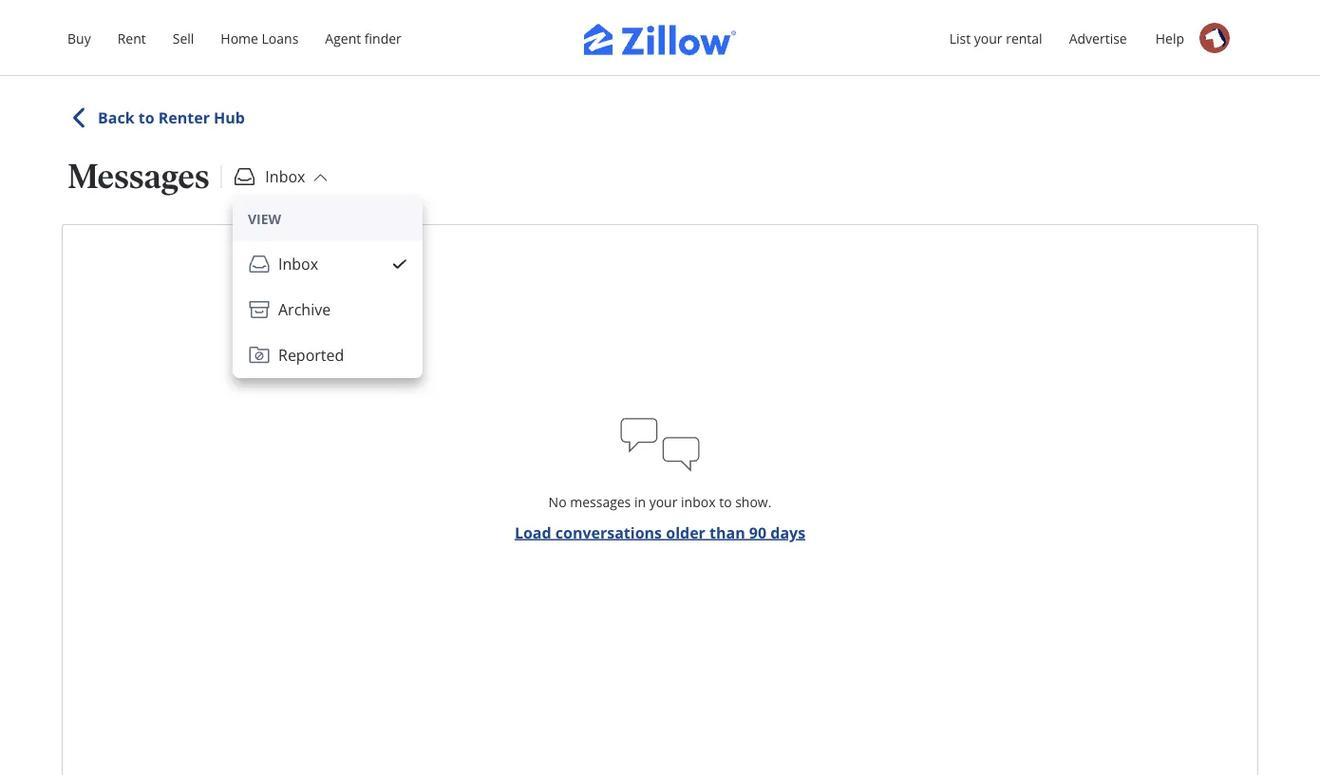 Task type: locate. For each thing, give the bounding box(es) containing it.
your
[[975, 29, 1003, 47], [650, 493, 678, 511]]

load conversations older than 90 days button
[[515, 521, 806, 544]]

inbox image
[[233, 165, 256, 188]]

inbox button
[[233, 165, 328, 188]]

archive button
[[233, 287, 423, 333]]

0 vertical spatial inbox
[[265, 166, 305, 187]]

inbox right inbox image at the left top
[[278, 254, 318, 274]]

loans
[[262, 29, 299, 47]]

list
[[950, 29, 971, 47]]

your right in at the left
[[650, 493, 678, 511]]

messages
[[67, 155, 209, 196]]

1 vertical spatial inbox
[[278, 254, 318, 274]]

1 horizontal spatial to
[[720, 493, 732, 511]]

spam folder image
[[248, 344, 271, 367]]

inbox
[[265, 166, 305, 187], [278, 254, 318, 274]]

hub
[[214, 107, 245, 128]]

0 vertical spatial your
[[975, 29, 1003, 47]]

to
[[138, 107, 154, 128], [720, 493, 732, 511]]

conversations
[[556, 522, 662, 543]]

inbox left chevron down icon
[[265, 166, 305, 187]]

view
[[248, 210, 281, 228]]

to inside "link"
[[138, 107, 154, 128]]

menu
[[233, 196, 423, 378]]

your right list
[[975, 29, 1003, 47]]

back to renter hub link
[[67, 106, 245, 129]]

1 vertical spatial your
[[650, 493, 678, 511]]

in
[[635, 493, 646, 511]]

sell
[[173, 29, 194, 47]]

home loans link
[[207, 18, 312, 59]]

back
[[98, 107, 135, 128]]

your profile default icon image
[[1200, 23, 1231, 53]]

archive
[[278, 299, 331, 320]]

chevron down image
[[313, 170, 328, 185]]

inbox inside inbox button
[[278, 254, 318, 274]]

inbox button
[[233, 241, 423, 287]]

to right the back
[[138, 107, 154, 128]]

0 vertical spatial to
[[138, 107, 154, 128]]

renter
[[158, 107, 210, 128]]

inbox for view
[[278, 254, 318, 274]]

0 horizontal spatial to
[[138, 107, 154, 128]]

inbox inside inbox popup button
[[265, 166, 305, 187]]

1 horizontal spatial your
[[975, 29, 1003, 47]]

rent
[[118, 29, 146, 47]]

0 horizontal spatial your
[[650, 493, 678, 511]]

your inside list your rental link
[[975, 29, 1003, 47]]

reported button
[[233, 333, 423, 378]]

menu containing inbox
[[233, 196, 423, 378]]

to right 'inbox'
[[720, 493, 732, 511]]



Task type: vqa. For each thing, say whether or not it's contained in the screenshot.
Stephanie Younger's comprehensive understanding of the Los Angeles real estate market, coupled with her drive to establish the nation's most innovative team, has solidified her standing as a leading producer and a trailblazer in the industry.
no



Task type: describe. For each thing, give the bounding box(es) containing it.
advertise
[[1070, 29, 1128, 47]]

reported
[[278, 345, 344, 365]]

help link
[[1143, 18, 1198, 59]]

checkmark image
[[392, 257, 408, 272]]

1 vertical spatial to
[[720, 493, 732, 511]]

load
[[515, 522, 552, 543]]

inbox image
[[248, 253, 271, 276]]

buy link
[[54, 18, 104, 59]]

archive image
[[248, 298, 271, 321]]

show.
[[736, 493, 772, 511]]

load conversations older than 90 days
[[515, 522, 806, 543]]

finder
[[365, 29, 402, 47]]

90
[[750, 522, 767, 543]]

advertise link
[[1056, 18, 1141, 59]]

buy
[[67, 29, 91, 47]]

agent
[[325, 29, 361, 47]]

days
[[771, 522, 806, 543]]

list your rental
[[950, 29, 1043, 47]]

no
[[549, 493, 567, 511]]

inbox
[[681, 493, 716, 511]]

help
[[1156, 29, 1185, 47]]

sell link
[[159, 18, 207, 59]]

back to renter hub
[[98, 107, 245, 128]]

chevron left image
[[67, 106, 90, 129]]

rent link
[[104, 18, 159, 59]]

main navigation
[[0, 0, 1321, 76]]

no messages in your inbox to show.
[[549, 493, 772, 511]]

home
[[221, 29, 258, 47]]

zillow real estate image
[[584, 23, 737, 56]]

rental
[[1007, 29, 1043, 47]]

older
[[666, 522, 706, 543]]

agent finder link
[[312, 18, 415, 59]]

list your rental link
[[937, 18, 1056, 59]]

messages
[[570, 493, 631, 511]]

home loans
[[221, 29, 299, 47]]

than
[[710, 522, 746, 543]]

inbox for messages
[[265, 166, 305, 187]]

agent finder
[[325, 29, 402, 47]]



